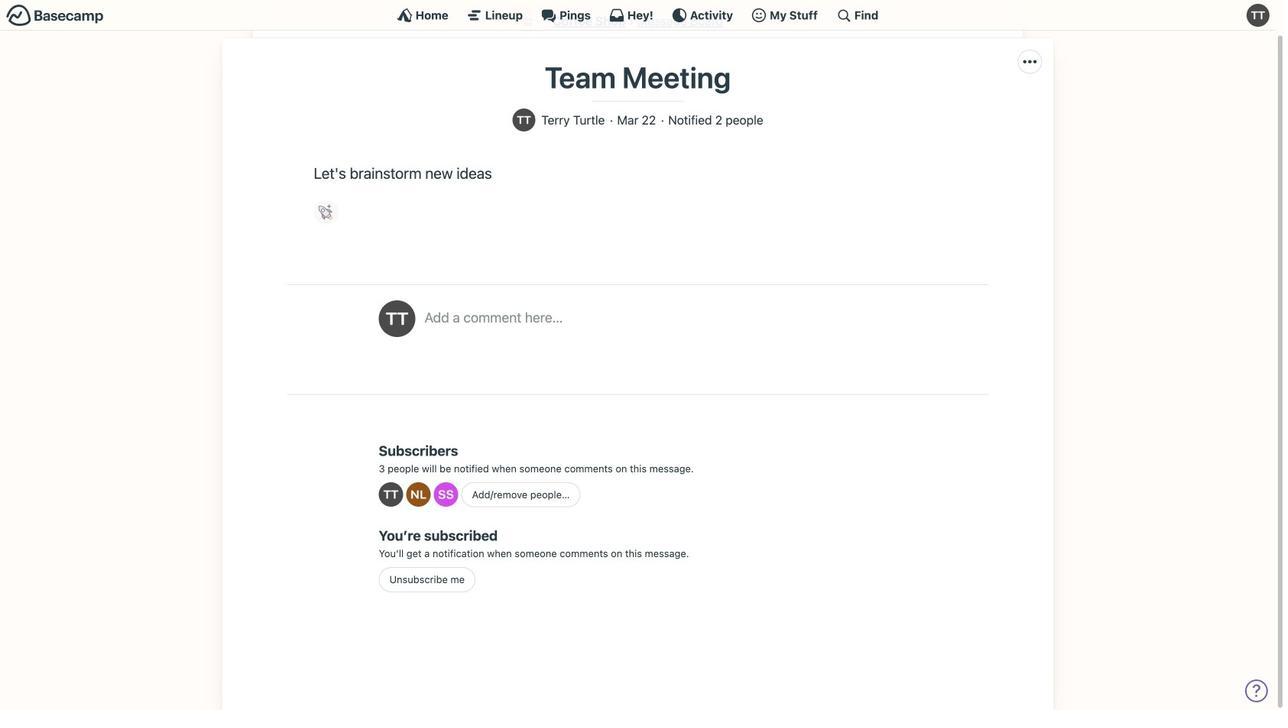 Task type: describe. For each thing, give the bounding box(es) containing it.
terry turtle image inside main element
[[1247, 4, 1270, 27]]

0 horizontal spatial terry turtle image
[[379, 301, 416, 337]]

natalie lubich image
[[407, 483, 431, 507]]

main element
[[0, 0, 1276, 31]]

sarah silvers image
[[434, 483, 459, 507]]



Task type: vqa. For each thing, say whether or not it's contained in the screenshot.
second Terry Turtle icon from the top
yes



Task type: locate. For each thing, give the bounding box(es) containing it.
0 vertical spatial terry turtle image
[[1247, 4, 1270, 27]]

terry turtle image
[[379, 483, 403, 507]]

switch accounts image
[[6, 4, 104, 28]]

terry turtle image
[[1247, 4, 1270, 27], [513, 109, 536, 132], [379, 301, 416, 337]]

2 horizontal spatial terry turtle image
[[1247, 4, 1270, 27]]

1 horizontal spatial terry turtle image
[[513, 109, 536, 132]]

mar 22 element
[[618, 113, 656, 127]]

keyboard shortcut: ⌘ + / image
[[837, 8, 852, 23]]

1 vertical spatial terry turtle image
[[513, 109, 536, 132]]

2 vertical spatial terry turtle image
[[379, 301, 416, 337]]



